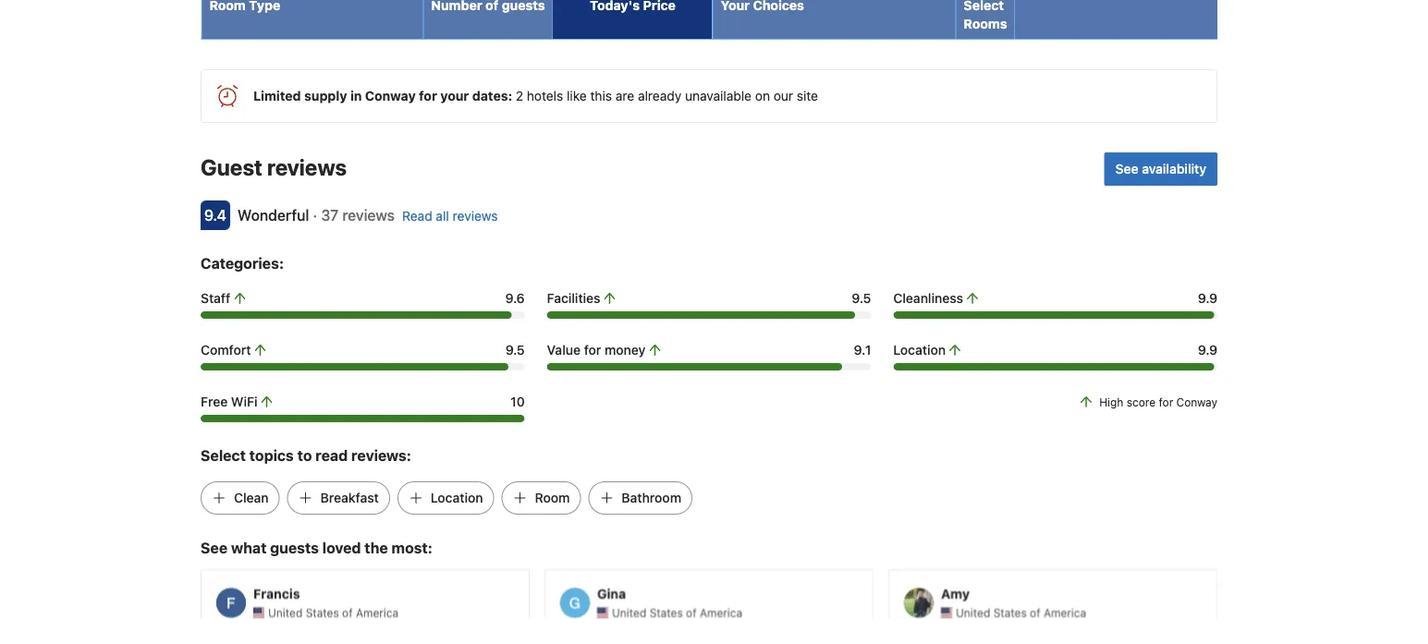 Task type: vqa. For each thing, say whether or not it's contained in the screenshot.


Task type: locate. For each thing, give the bounding box(es) containing it.
1 united from the left
[[268, 606, 303, 619]]

1 america from the left
[[356, 606, 399, 619]]

see
[[1116, 161, 1139, 176], [201, 539, 228, 557]]

site
[[797, 88, 818, 103]]

2 horizontal spatial america
[[1044, 606, 1087, 619]]

9.9 for location
[[1198, 342, 1218, 358]]

2 united states of america from the left
[[612, 606, 743, 619]]

select
[[964, 0, 1004, 13], [201, 447, 246, 464]]

free
[[201, 394, 228, 409]]

see left what
[[201, 539, 228, 557]]

united states of america image down francis
[[253, 607, 264, 618]]

location down cleanliness
[[894, 342, 946, 358]]

1 horizontal spatial united states of america image
[[597, 607, 608, 618]]

rated wonderful element
[[238, 206, 309, 224]]

our
[[774, 88, 793, 103]]

guest
[[201, 154, 262, 180]]

united states of america down gina
[[612, 606, 743, 619]]

value for money
[[547, 342, 646, 358]]

1 of from the left
[[342, 606, 353, 619]]

1 horizontal spatial states
[[650, 606, 683, 619]]

united states of america image down gina
[[597, 607, 608, 618]]

1 horizontal spatial for
[[584, 342, 601, 358]]

limited
[[253, 88, 301, 103]]

united for gina
[[612, 606, 647, 619]]

united states of america
[[268, 606, 399, 619], [612, 606, 743, 619], [956, 606, 1087, 619]]

united down amy
[[956, 606, 991, 619]]

see inside button
[[1116, 161, 1139, 176]]

dates:
[[472, 88, 513, 103]]

united states of america image down amy
[[941, 607, 952, 618]]

high
[[1100, 396, 1124, 409]]

value
[[547, 342, 581, 358]]

0 vertical spatial location
[[894, 342, 946, 358]]

0 horizontal spatial for
[[419, 88, 437, 103]]

0 vertical spatial 9.9
[[1198, 291, 1218, 306]]

0 horizontal spatial location
[[431, 490, 483, 506]]

wonderful
[[238, 206, 309, 224]]

reviews:
[[351, 447, 411, 464]]

0 vertical spatial conway
[[365, 88, 416, 103]]

on
[[755, 88, 770, 103]]

9.5 left value at left bottom
[[506, 342, 525, 358]]

conway
[[365, 88, 416, 103], [1177, 396, 1218, 409]]

more link
[[206, 5, 232, 24]]

see left 'availability'
[[1116, 161, 1139, 176]]

guests
[[270, 539, 319, 557]]

2 united states of america image from the left
[[597, 607, 608, 618]]

cleanliness 9.9 meter
[[894, 311, 1218, 319]]

0 horizontal spatial see
[[201, 539, 228, 557]]

0 vertical spatial select
[[964, 0, 1004, 13]]

37
[[321, 206, 339, 224]]

1 vertical spatial see
[[201, 539, 228, 557]]

2 horizontal spatial of
[[1030, 606, 1041, 619]]

0 vertical spatial see
[[1116, 161, 1139, 176]]

for
[[419, 88, 437, 103], [584, 342, 601, 358], [1159, 396, 1174, 409]]

2 horizontal spatial united
[[956, 606, 991, 619]]

states for amy
[[994, 606, 1027, 619]]

guest reviews element
[[201, 152, 1097, 182]]

free wifi
[[201, 394, 258, 409]]

for right score
[[1159, 396, 1174, 409]]

0 horizontal spatial conway
[[365, 88, 416, 103]]

of
[[342, 606, 353, 619], [686, 606, 697, 619], [1030, 606, 1041, 619]]

1 states from the left
[[306, 606, 339, 619]]

0 horizontal spatial states
[[306, 606, 339, 619]]

see what guests loved the most:
[[201, 539, 433, 557]]

for right value at left bottom
[[584, 342, 601, 358]]

guest reviews
[[201, 154, 347, 180]]

most:
[[392, 539, 433, 557]]

2 america from the left
[[700, 606, 743, 619]]

supply
[[304, 88, 347, 103]]

categories:
[[201, 255, 284, 272]]

in
[[350, 88, 362, 103]]

1 horizontal spatial united
[[612, 606, 647, 619]]

2 horizontal spatial for
[[1159, 396, 1174, 409]]

2 horizontal spatial united states of america image
[[941, 607, 952, 618]]

united states of america down amy
[[956, 606, 1087, 619]]

reviews up the "·"
[[267, 154, 347, 180]]

states
[[306, 606, 339, 619], [650, 606, 683, 619], [994, 606, 1027, 619]]

3 united states of america image from the left
[[941, 607, 952, 618]]

conway right in at left
[[365, 88, 416, 103]]

0 horizontal spatial united states of america
[[268, 606, 399, 619]]

0 horizontal spatial united states of america image
[[253, 607, 264, 618]]

location up most:
[[431, 490, 483, 506]]

reviews
[[267, 154, 347, 180], [342, 206, 395, 224], [453, 208, 498, 224]]

0 horizontal spatial united
[[268, 606, 303, 619]]

select rooms
[[964, 0, 1007, 31]]

america for amy
[[1044, 606, 1087, 619]]

facilities 9.5 meter
[[547, 311, 871, 319]]

0 horizontal spatial of
[[342, 606, 353, 619]]

1 horizontal spatial america
[[700, 606, 743, 619]]

9.9
[[1198, 291, 1218, 306], [1198, 342, 1218, 358]]

0 horizontal spatial america
[[356, 606, 399, 619]]

for left your
[[419, 88, 437, 103]]

2 united from the left
[[612, 606, 647, 619]]

conway right score
[[1177, 396, 1218, 409]]

to
[[297, 447, 312, 464]]

3 of from the left
[[1030, 606, 1041, 619]]

9.5 up 9.1 on the bottom right
[[852, 291, 871, 306]]

1 united states of america image from the left
[[253, 607, 264, 618]]

united states of america down francis
[[268, 606, 399, 619]]

1 horizontal spatial 9.5
[[852, 291, 871, 306]]

select up "rooms"
[[964, 0, 1004, 13]]

united states of america image for francis
[[253, 607, 264, 618]]

1 vertical spatial conway
[[1177, 396, 1218, 409]]

select left topics at the left bottom of page
[[201, 447, 246, 464]]

9.5
[[852, 291, 871, 306], [506, 342, 525, 358]]

read all reviews
[[402, 208, 498, 224]]

america for gina
[[700, 606, 743, 619]]

of for amy
[[1030, 606, 1041, 619]]

1 horizontal spatial location
[[894, 342, 946, 358]]

3 united from the left
[[956, 606, 991, 619]]

1 9.9 from the top
[[1198, 291, 1218, 306]]

3 united states of america from the left
[[956, 606, 1087, 619]]

topics
[[249, 447, 294, 464]]

1 vertical spatial select
[[201, 447, 246, 464]]

3 states from the left
[[994, 606, 1027, 619]]

2 horizontal spatial united states of america
[[956, 606, 1087, 619]]

0 horizontal spatial 9.5
[[506, 342, 525, 358]]

money
[[605, 342, 646, 358]]

breakfast
[[321, 490, 379, 506]]

are
[[616, 88, 635, 103]]

select for select topics to read reviews:
[[201, 447, 246, 464]]

0 horizontal spatial select
[[201, 447, 246, 464]]

united
[[268, 606, 303, 619], [612, 606, 647, 619], [956, 606, 991, 619]]

gina
[[597, 586, 626, 602]]

amy
[[941, 586, 970, 602]]

see for see availability
[[1116, 161, 1139, 176]]

0 vertical spatial 9.5
[[852, 291, 871, 306]]

1 horizontal spatial united states of america
[[612, 606, 743, 619]]

wonderful · 37 reviews
[[238, 206, 395, 224]]

all
[[436, 208, 449, 224]]

1 horizontal spatial see
[[1116, 161, 1139, 176]]

1 united states of america from the left
[[268, 606, 399, 619]]

select inside select rooms
[[964, 0, 1004, 13]]

3 america from the left
[[1044, 606, 1087, 619]]

united down gina
[[612, 606, 647, 619]]

2 states from the left
[[650, 606, 683, 619]]

united states of america image for amy
[[941, 607, 952, 618]]

america
[[356, 606, 399, 619], [700, 606, 743, 619], [1044, 606, 1087, 619]]

united states of america image
[[253, 607, 264, 618], [597, 607, 608, 618], [941, 607, 952, 618]]

2 horizontal spatial states
[[994, 606, 1027, 619]]

united down francis
[[268, 606, 303, 619]]

location
[[894, 342, 946, 358], [431, 490, 483, 506]]

9.9 for cleanliness
[[1198, 291, 1218, 306]]

2 vertical spatial for
[[1159, 396, 1174, 409]]

1 horizontal spatial conway
[[1177, 396, 1218, 409]]

staff 9.6 meter
[[201, 311, 525, 319]]

1 vertical spatial 9.9
[[1198, 342, 1218, 358]]

wifi
[[231, 394, 258, 409]]

1 vertical spatial for
[[584, 342, 601, 358]]

1 vertical spatial 9.5
[[506, 342, 525, 358]]

2 of from the left
[[686, 606, 697, 619]]

1 horizontal spatial select
[[964, 0, 1004, 13]]

2 9.9 from the top
[[1198, 342, 1218, 358]]

1 horizontal spatial of
[[686, 606, 697, 619]]



Task type: describe. For each thing, give the bounding box(es) containing it.
10
[[511, 394, 525, 409]]

high score for conway
[[1100, 396, 1218, 409]]

already
[[638, 88, 682, 103]]

of for francis
[[342, 606, 353, 619]]

1 vertical spatial location
[[431, 490, 483, 506]]

read
[[402, 208, 432, 224]]

scored 9.4 element
[[201, 200, 230, 230]]

select for select rooms
[[964, 0, 1004, 13]]

hotels
[[527, 88, 563, 103]]

see availability
[[1116, 161, 1207, 176]]

reviews right all
[[453, 208, 498, 224]]

comfort 9.5 meter
[[201, 363, 525, 371]]

bathroom
[[622, 490, 682, 506]]

9.6
[[505, 291, 525, 306]]

see for see what guests loved the most:
[[201, 539, 228, 557]]

see availability button
[[1105, 152, 1218, 186]]

score
[[1127, 396, 1156, 409]]

9.5 for comfort
[[506, 342, 525, 358]]

comfort
[[201, 342, 251, 358]]

location 9.9 meter
[[894, 363, 1218, 371]]

clean
[[234, 490, 269, 506]]

select topics to read reviews:
[[201, 447, 411, 464]]

reviews right 37
[[342, 206, 395, 224]]

your
[[440, 88, 469, 103]]

rooms
[[964, 16, 1007, 31]]

what
[[231, 539, 267, 557]]

read
[[316, 447, 348, 464]]

value for money 9.1 meter
[[547, 363, 871, 371]]

availability
[[1142, 161, 1207, 176]]

reviews inside guest reviews element
[[267, 154, 347, 180]]

cleanliness
[[894, 291, 964, 306]]

unavailable
[[685, 88, 752, 103]]

2
[[516, 88, 523, 103]]

9.5 for facilities
[[852, 291, 871, 306]]

united for francis
[[268, 606, 303, 619]]

·
[[313, 206, 317, 224]]

the
[[365, 539, 388, 557]]

9.1
[[854, 342, 871, 358]]

like
[[567, 88, 587, 103]]

states for francis
[[306, 606, 339, 619]]

states for gina
[[650, 606, 683, 619]]

united states of america for gina
[[612, 606, 743, 619]]

america for francis
[[356, 606, 399, 619]]

united states of america for francis
[[268, 606, 399, 619]]

facilities
[[547, 291, 601, 306]]

francis
[[253, 586, 300, 602]]

9.4
[[204, 206, 227, 224]]

loved
[[322, 539, 361, 557]]

free wifi 10 meter
[[201, 415, 525, 422]]

0 vertical spatial for
[[419, 88, 437, 103]]

united states of america image for gina
[[597, 607, 608, 618]]

united states of america for amy
[[956, 606, 1087, 619]]

review categories element
[[201, 252, 284, 274]]

conway for for
[[1177, 396, 1218, 409]]

conway for in
[[365, 88, 416, 103]]

of for gina
[[686, 606, 697, 619]]

staff
[[201, 291, 230, 306]]

limited supply in conway for your dates: 2 hotels like this are already unavailable on our site
[[253, 88, 818, 103]]

united for amy
[[956, 606, 991, 619]]

room
[[535, 490, 570, 506]]

this
[[590, 88, 612, 103]]

more
[[206, 8, 232, 21]]



